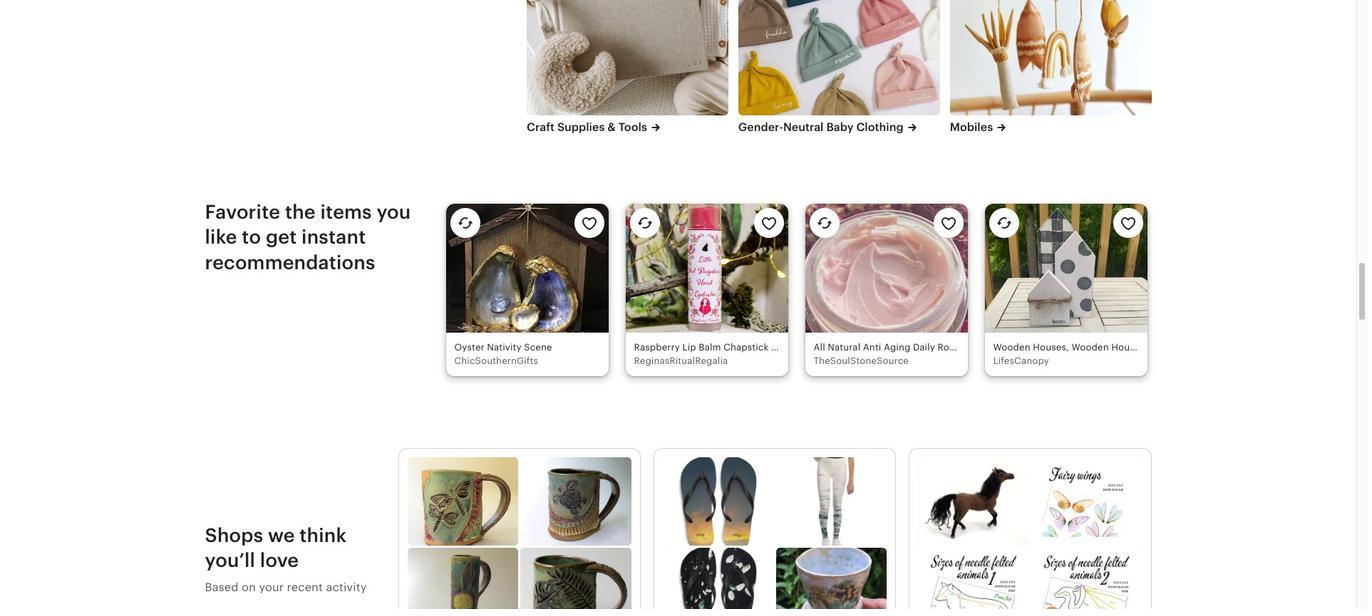 Task type: describe. For each thing, give the bounding box(es) containing it.
butter
[[874, 343, 902, 353]]

all
[[814, 343, 826, 353]]

reginasritualregalia
[[634, 356, 728, 366]]

chicsoutherngifts
[[455, 356, 539, 366]]

oyster nativity scene image
[[446, 204, 609, 333]]

lip
[[683, 343, 697, 353]]

thesoulstonesource
[[814, 356, 909, 366]]

natural inside all natural anti aging daily rose face moisturizer cream made loaded with regenerating oils high in antioxidants and ant thesoulstonesource
[[828, 343, 861, 353]]

activity
[[326, 581, 367, 594]]

wooden houses, wooden house decor, rustic home decor, farmhouse decor, hou lifescanopy
[[994, 343, 1368, 366]]

the
[[285, 201, 316, 223]]

natural inside raspberry lip balm chapstick natural beeswax shea butter little red riding hood fairytale cottagecore theme reginasritualregalia
[[772, 343, 804, 353]]

based
[[205, 581, 239, 594]]

sun mobile, surf mobile, palm tree mobile, surf nursery, beach nursery, rainbow mobile, palm nursery, sun nursery, sun, surf - made to order image
[[950, 0, 1152, 115]]

instant
[[302, 226, 366, 248]]

shops we think you'll love
[[205, 525, 347, 572]]

recommendations
[[205, 251, 376, 274]]

theme
[[1108, 343, 1139, 353]]

riding
[[949, 343, 978, 353]]

items
[[320, 201, 372, 223]]

lifescanopy
[[994, 356, 1050, 366]]

ant
[[1354, 343, 1368, 353]]

get
[[266, 226, 297, 248]]

nativity
[[487, 343, 522, 353]]

in
[[1264, 343, 1273, 353]]

gender-neutral baby clothing
[[739, 120, 904, 134]]

beeswax
[[807, 343, 846, 353]]

with
[[1135, 343, 1154, 353]]

red
[[929, 343, 947, 353]]

cottagecore
[[1049, 343, 1106, 353]]

house
[[1112, 343, 1141, 353]]

neutral
[[784, 120, 824, 134]]

rose
[[938, 343, 960, 353]]

craft
[[527, 120, 555, 134]]

we
[[268, 525, 295, 547]]

clothing
[[857, 120, 904, 134]]

balm
[[699, 343, 721, 353]]

your
[[259, 581, 284, 594]]

shops
[[205, 525, 263, 547]]

chapstick
[[724, 343, 769, 353]]

mobiles
[[950, 120, 993, 134]]

gender-neutral baby clothing link
[[739, 120, 940, 136]]

loaded
[[1099, 343, 1133, 353]]



Task type: locate. For each thing, give the bounding box(es) containing it.
natural left the all
[[772, 343, 804, 353]]

based on your recent activity
[[205, 581, 367, 594]]

high
[[1240, 343, 1262, 353]]

natural
[[772, 343, 804, 353], [828, 343, 861, 353]]

wooden
[[994, 343, 1031, 353], [1072, 343, 1109, 353]]

raspberry
[[634, 343, 680, 353]]

aging
[[884, 343, 911, 353]]

rustic
[[1175, 343, 1203, 353]]

daily
[[913, 343, 936, 353]]

2 natural from the left
[[828, 343, 861, 353]]

hou
[[1351, 343, 1368, 353]]

farmhouse
[[1267, 343, 1317, 353]]

all natural anti aging daily rose face moisturizer cream made loaded with regenerating oils high in antioxidants and anti aging properties image
[[805, 204, 968, 333]]

1 horizontal spatial decor,
[[1235, 343, 1264, 353]]

1 horizontal spatial wooden
[[1072, 343, 1109, 353]]

moisturizer
[[986, 343, 1037, 353]]

craft supplies & tools link
[[527, 120, 729, 136]]

cream
[[1039, 343, 1069, 353]]

natural up thesoulstonesource
[[828, 343, 861, 353]]

like
[[205, 226, 237, 248]]

on
[[242, 581, 256, 594]]

favorite
[[205, 201, 280, 223]]

&
[[608, 120, 616, 134]]

2 horizontal spatial decor,
[[1319, 343, 1349, 353]]

scene
[[524, 343, 552, 353]]

you
[[377, 201, 411, 223]]

gender-
[[739, 120, 784, 134]]

baby
[[827, 120, 854, 134]]

tools
[[619, 120, 647, 134]]

decor, left rustic
[[1143, 343, 1172, 353]]

home
[[1205, 343, 1232, 353]]

1 natural from the left
[[772, 343, 804, 353]]

and
[[1334, 343, 1351, 353]]

fairytale
[[1008, 343, 1047, 353]]

houses,
[[1034, 343, 1070, 353]]

mobiles link
[[950, 120, 1152, 136]]

1 decor, from the left
[[1143, 343, 1172, 353]]

2 wooden from the left
[[1072, 343, 1109, 353]]

baby memory book book | personalized baby book | gender neutral baby gift | baby shower gift | newborn memory book | baby book + photo album image
[[527, 0, 729, 115]]

made
[[1072, 343, 1096, 353]]

wooden houses, wooden house decor, rustic home decor, farmhouse decor, housewarming gift, life&#39;s canopy image
[[985, 204, 1148, 333]]

0 horizontal spatial decor,
[[1143, 343, 1172, 353]]

oyster nativity scene chicsoutherngifts
[[455, 343, 552, 366]]

0 horizontal spatial natural
[[772, 343, 804, 353]]

antioxidants
[[1275, 343, 1332, 353]]

face
[[962, 343, 984, 353]]

supplies
[[558, 120, 605, 134]]

decor, left hou
[[1319, 343, 1349, 353]]

decor,
[[1143, 343, 1172, 353], [1235, 343, 1264, 353], [1319, 343, 1349, 353]]

anti
[[863, 343, 882, 353]]

decor, right home on the right of the page
[[1235, 343, 1264, 353]]

1 horizontal spatial natural
[[828, 343, 861, 353]]

craft supplies & tools
[[527, 120, 647, 134]]

oils
[[1220, 343, 1238, 353]]

to
[[242, 226, 261, 248]]

2 decor, from the left
[[1235, 343, 1264, 353]]

love
[[260, 550, 299, 572]]

0 horizontal spatial wooden
[[994, 343, 1031, 353]]

oyster
[[455, 343, 485, 353]]

you'll
[[205, 550, 255, 572]]

hood
[[981, 343, 1005, 353]]

1 wooden from the left
[[994, 343, 1031, 353]]

3 decor, from the left
[[1319, 343, 1349, 353]]

shea
[[849, 343, 871, 353]]

personalised newborn baby knot hat, unisex baby hat, baby gift, baby shower gift, newborn hat, personalised baby gift, new baby image
[[739, 0, 940, 115]]

all natural anti aging daily rose face moisturizer cream made loaded with regenerating oils high in antioxidants and ant thesoulstonesource
[[814, 343, 1368, 366]]

raspberry lip balm chapstick natural beeswax shea butter little red riding hood fairytale cottagecore theme reginasritualregalia
[[634, 343, 1139, 366]]

regenerating
[[1157, 343, 1218, 353]]

raspberry lip balm chapstick natural beeswax shea butter little red riding hood fairytale cottagecore theme image
[[626, 204, 788, 333]]

little
[[904, 343, 927, 353]]

favorite the items you like to get instant recommendations
[[205, 201, 411, 274]]

recent
[[287, 581, 323, 594]]

think
[[300, 525, 347, 547]]



Task type: vqa. For each thing, say whether or not it's contained in the screenshot.
the get in the top of the page
yes



